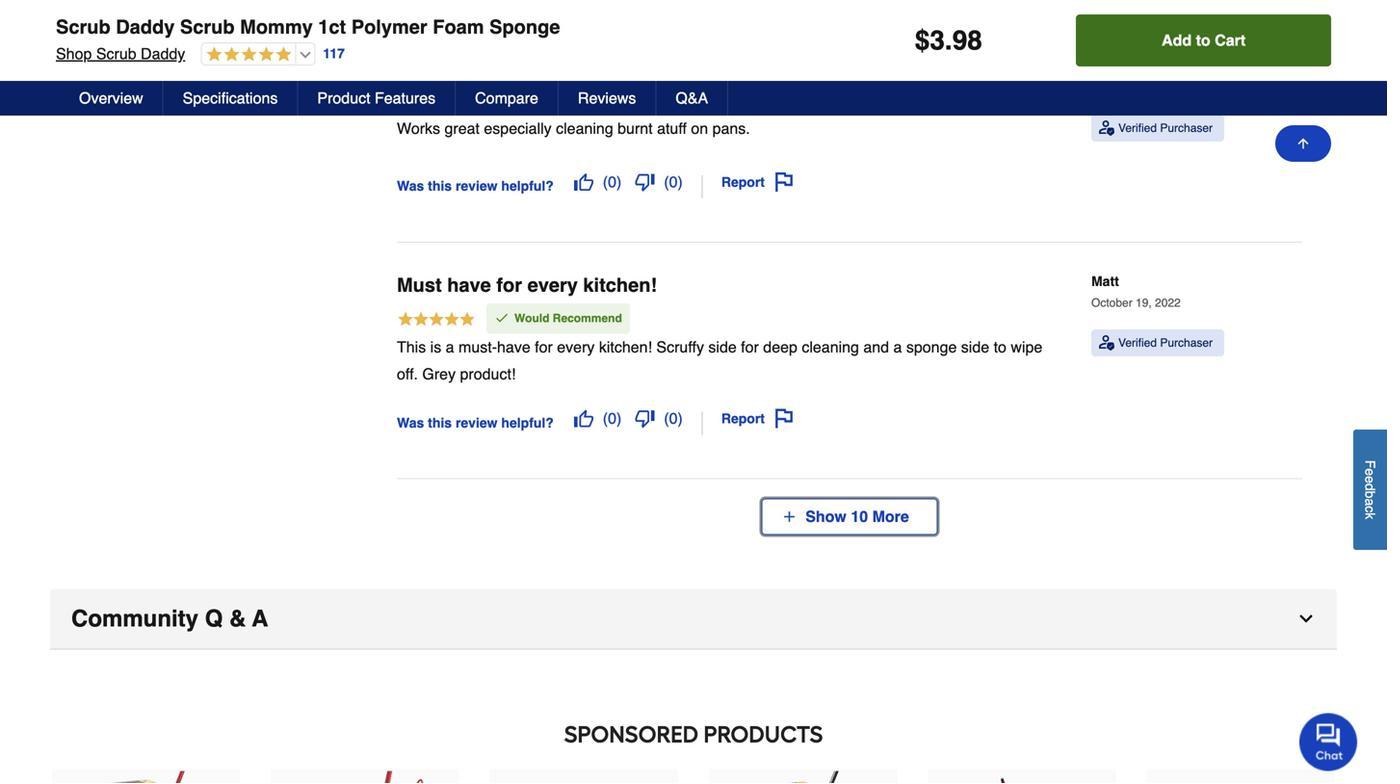 Task type: locate. For each thing, give the bounding box(es) containing it.
for
[[497, 274, 522, 296], [535, 338, 553, 356], [741, 338, 759, 356]]

5 stars image for must have for every kitchen!
[[397, 310, 476, 331]]

report button down the this is a must-have for every kitchen! scruffy side for deep cleaning and a sponge side to wipe off. grey product!
[[715, 402, 801, 435]]

2 was this review helpful? from the top
[[397, 415, 554, 431]]

1 was from the top
[[397, 178, 424, 194]]

0 vertical spatial kitchen!
[[583, 274, 657, 296]]

( right thumb up image
[[603, 173, 608, 191]]

sponge
[[907, 338, 957, 356]]

2 purchaser from the top
[[1161, 336, 1213, 350]]

2 report from the top
[[722, 411, 765, 427]]

side right sponge
[[962, 338, 990, 356]]

( 0 ) right thumb up icon
[[603, 410, 622, 427]]

1 vertical spatial purchaser
[[1161, 336, 1213, 350]]

1 vertical spatial report
[[722, 411, 765, 427]]

1 vertical spatial this
[[428, 415, 452, 431]]

report left flag image
[[722, 174, 765, 190]]

0 horizontal spatial for
[[497, 274, 522, 296]]

0 vertical spatial this
[[428, 178, 452, 194]]

0
[[608, 173, 617, 191], [669, 173, 678, 191], [608, 410, 617, 427], [669, 410, 678, 427]]

report button for great!!
[[715, 166, 801, 198]]

for up checkmark icon at the left top of page
[[497, 274, 522, 296]]

0 right thumb up icon
[[608, 410, 617, 427]]

verified purchaser for great!!
[[1119, 121, 1213, 135]]

1 vertical spatial cleaning
[[802, 338, 860, 356]]

( for thumb up image
[[603, 173, 608, 191]]

e up b
[[1363, 476, 1379, 484]]

community
[[71, 606, 199, 632]]

daddy up the shop scrub daddy
[[116, 16, 175, 38]]

0 right thumb up image
[[608, 173, 617, 191]]

review down the great
[[456, 178, 498, 194]]

1 horizontal spatial side
[[962, 338, 990, 356]]

2 side from the left
[[962, 338, 990, 356]]

0 vertical spatial cleaning
[[556, 119, 614, 137]]

) right thumb down icon in the top left of the page
[[678, 173, 683, 191]]

( right thumb down image
[[664, 410, 669, 427]]

0 horizontal spatial have
[[447, 274, 491, 296]]

1 vertical spatial have
[[497, 338, 531, 356]]

kitchen!
[[583, 274, 657, 296], [599, 338, 652, 356]]

scrub up shop
[[56, 16, 111, 38]]

0 vertical spatial helpful?
[[502, 178, 554, 194]]

kitchen! down the recommend
[[599, 338, 652, 356]]

( 0 ) right thumb down image
[[664, 410, 683, 427]]

add
[[1162, 31, 1192, 49]]

1 vertical spatial was this review helpful?
[[397, 415, 554, 431]]

0 vertical spatial purchaser
[[1161, 121, 1213, 135]]

2 verified from the top
[[1119, 336, 1157, 350]]

1 report button from the top
[[715, 166, 801, 198]]

for left "deep"
[[741, 338, 759, 356]]

( 0 ) for thumb up image
[[603, 173, 622, 191]]

1 horizontal spatial for
[[535, 338, 553, 356]]

daddy up overview button
[[141, 45, 185, 63]]

shop scrub daddy
[[56, 45, 185, 63]]

2 report button from the top
[[715, 402, 801, 435]]

) left thumb down image
[[617, 410, 622, 427]]

2 horizontal spatial for
[[741, 338, 759, 356]]

scrub daddy scrub mommy 1ct polymer foam sponge
[[56, 16, 560, 38]]

( right thumb up icon
[[603, 410, 608, 427]]

verified for great!!
[[1119, 121, 1157, 135]]

foam
[[433, 16, 484, 38]]

1 report from the top
[[722, 174, 765, 190]]

pans.
[[713, 119, 750, 137]]

scrub
[[56, 16, 111, 38], [180, 16, 235, 38], [96, 45, 136, 63]]

was down works
[[397, 178, 424, 194]]

have right must
[[447, 274, 491, 296]]

was this review helpful?
[[397, 178, 554, 194], [397, 415, 554, 431]]

0 vertical spatial was this review helpful?
[[397, 178, 554, 194]]

0 vertical spatial 5 stars image
[[397, 91, 476, 112]]

verified purchaser icon image down october
[[1100, 335, 1115, 351]]

this for great!!
[[428, 178, 452, 194]]

0 vertical spatial report
[[722, 174, 765, 190]]

0 for thumb up image
[[608, 173, 617, 191]]

1 vertical spatial every
[[557, 338, 595, 356]]

works great especially cleaning burnt atuff on pans.
[[397, 119, 750, 137]]

was down off.
[[397, 415, 424, 431]]

1 vertical spatial verified
[[1119, 336, 1157, 350]]

0 vertical spatial verified
[[1119, 121, 1157, 135]]

1 this from the top
[[428, 178, 452, 194]]

cleaning inside the this is a must-have for every kitchen! scruffy side for deep cleaning and a sponge side to wipe off. grey product!
[[802, 338, 860, 356]]

chat invite button image
[[1300, 713, 1359, 771]]

1 horizontal spatial have
[[497, 338, 531, 356]]

arrow up image
[[1296, 136, 1312, 151]]

5 stars image up works
[[397, 91, 476, 112]]

side right scruffy
[[709, 338, 737, 356]]

report button
[[715, 166, 801, 198], [715, 402, 801, 435]]

(
[[603, 173, 608, 191], [664, 173, 669, 191], [603, 410, 608, 427], [664, 410, 669, 427]]

0 horizontal spatial cleaning
[[556, 119, 614, 137]]

plus image
[[782, 509, 797, 525]]

every up would recommend
[[528, 274, 578, 296]]

verified
[[1119, 121, 1157, 135], [1119, 336, 1157, 350]]

1 horizontal spatial cleaning
[[802, 338, 860, 356]]

helpful? left thumb up icon
[[502, 415, 554, 431]]

1 vertical spatial 5 stars image
[[397, 310, 476, 331]]

reviews
[[578, 89, 636, 107]]

verified purchaser down 2023
[[1119, 121, 1213, 135]]

would
[[515, 312, 550, 325]]

0 vertical spatial verified purchaser icon image
[[1100, 120, 1115, 136]]

off.
[[397, 365, 418, 383]]

0 vertical spatial verified purchaser
[[1119, 121, 1213, 135]]

thumb up image
[[574, 409, 593, 428]]

( 0 )
[[603, 173, 622, 191], [664, 173, 683, 191], [603, 410, 622, 427], [664, 410, 683, 427]]

report for great!!
[[722, 174, 765, 190]]

was
[[397, 178, 424, 194], [397, 415, 424, 431]]

kitchen! inside the this is a must-have for every kitchen! scruffy side for deep cleaning and a sponge side to wipe off. grey product!
[[599, 338, 652, 356]]

a right is
[[446, 338, 454, 356]]

( 0 ) right thumb up image
[[603, 173, 622, 191]]

2 helpful? from the top
[[502, 415, 554, 431]]

a
[[252, 606, 268, 632]]

0 vertical spatial daddy
[[116, 16, 175, 38]]

2 review from the top
[[456, 415, 498, 431]]

to
[[1197, 31, 1211, 49], [994, 338, 1007, 356]]

5 stars image
[[397, 91, 476, 112], [397, 310, 476, 331]]

products
[[704, 721, 823, 749]]

report button down pans.
[[715, 166, 801, 198]]

o-cedar rinseclean spin mop with bucket image
[[728, 771, 879, 783]]

every down would recommend
[[557, 338, 595, 356]]

a up k
[[1363, 499, 1379, 506]]

was this review helpful? down the great
[[397, 178, 554, 194]]

q&a button
[[657, 81, 729, 116]]

b
[[1363, 491, 1379, 499]]

overview button
[[60, 81, 164, 116]]

1 horizontal spatial to
[[1197, 31, 1211, 49]]

e up d
[[1363, 469, 1379, 476]]

every inside the this is a must-have for every kitchen! scruffy side for deep cleaning and a sponge side to wipe off. grey product!
[[557, 338, 595, 356]]

must-
[[459, 338, 497, 356]]

to right add
[[1197, 31, 1211, 49]]

was for must have for every kitchen!
[[397, 415, 424, 431]]

daddy
[[116, 16, 175, 38], [141, 45, 185, 63]]

add to cart
[[1162, 31, 1246, 49]]

product
[[317, 89, 371, 107]]

verified purchaser icon image
[[1100, 120, 1115, 136], [1100, 335, 1115, 351]]

2 verified purchaser icon image from the top
[[1100, 335, 1115, 351]]

0 vertical spatial every
[[528, 274, 578, 296]]

purchaser for great!!
[[1161, 121, 1213, 135]]

purchaser down 2022
[[1161, 336, 1213, 350]]

1 vertical spatial review
[[456, 415, 498, 431]]

) left thumb down icon in the top left of the page
[[617, 173, 622, 191]]

1 verified purchaser icon image from the top
[[1100, 120, 1115, 136]]

overview
[[79, 89, 143, 107]]

0 right thumb down icon in the top left of the page
[[669, 173, 678, 191]]

1 vertical spatial to
[[994, 338, 1007, 356]]

sponsored
[[564, 721, 699, 749]]

cleaning left and
[[802, 338, 860, 356]]

1 vertical spatial verified purchaser
[[1119, 336, 1213, 350]]

1 vertical spatial report button
[[715, 402, 801, 435]]

thumb up image
[[574, 172, 593, 192]]

o-cedar easywring microfiber spin mop and bucket system - hands-free wringing, washable/reusable head, commercial/residential image
[[71, 771, 221, 783]]

cleaning down reviews
[[556, 119, 614, 137]]

1 vertical spatial was
[[397, 415, 424, 431]]

cleaning
[[556, 119, 614, 137], [802, 338, 860, 356]]

helpful? left thumb up image
[[502, 178, 554, 194]]

4.9 stars image
[[202, 46, 291, 64]]

5 stars image for great!!
[[397, 91, 476, 112]]

) right thumb down image
[[678, 410, 683, 427]]

scrub right shop
[[96, 45, 136, 63]]

( 0 ) right thumb down icon in the top left of the page
[[664, 173, 683, 191]]

) for thumb down icon in the top left of the page
[[678, 173, 683, 191]]

0 vertical spatial review
[[456, 178, 498, 194]]

verified purchaser icon image down july
[[1100, 120, 1115, 136]]

1 verified purchaser from the top
[[1119, 121, 1213, 135]]

1 vertical spatial kitchen!
[[599, 338, 652, 356]]

5 stars image up is
[[397, 310, 476, 331]]

especially
[[484, 119, 552, 137]]

1 purchaser from the top
[[1161, 121, 1213, 135]]

product features
[[317, 89, 436, 107]]

0 horizontal spatial side
[[709, 338, 737, 356]]

a inside button
[[1363, 499, 1379, 506]]

&
[[229, 606, 246, 632]]

to left wipe
[[994, 338, 1007, 356]]

purchaser
[[1161, 121, 1213, 135], [1161, 336, 1213, 350]]

verified purchaser
[[1119, 121, 1213, 135], [1119, 336, 1213, 350]]

1 horizontal spatial a
[[894, 338, 902, 356]]

report left flag icon
[[722, 411, 765, 427]]

purchaser down 2023
[[1161, 121, 1213, 135]]

kitchen! up the recommend
[[583, 274, 657, 296]]

1 5 stars image from the top
[[397, 91, 476, 112]]

verified purchaser icon image for great!!
[[1100, 120, 1115, 136]]

grey
[[422, 365, 456, 383]]

october
[[1092, 296, 1133, 310]]

mrussell
[[1092, 59, 1147, 74]]

this down grey
[[428, 415, 452, 431]]

2 was from the top
[[397, 415, 424, 431]]

was this review helpful? down product!
[[397, 415, 554, 431]]

1 helpful? from the top
[[502, 178, 554, 194]]

have down checkmark icon at the left top of page
[[497, 338, 531, 356]]

verified down 2023
[[1119, 121, 1157, 135]]

1 vertical spatial helpful?
[[502, 415, 554, 431]]

0 right thumb down image
[[669, 410, 678, 427]]

2 this from the top
[[428, 415, 452, 431]]

thumb down image
[[635, 172, 655, 192]]

e
[[1363, 469, 1379, 476], [1363, 476, 1379, 484]]

2 horizontal spatial a
[[1363, 499, 1379, 506]]

0 vertical spatial to
[[1197, 31, 1211, 49]]

)
[[617, 173, 622, 191], [678, 173, 683, 191], [617, 410, 622, 427], [678, 410, 683, 427]]

1 vertical spatial verified purchaser icon image
[[1100, 335, 1115, 351]]

great
[[445, 119, 480, 137]]

deep
[[764, 338, 798, 356]]

( right thumb down icon in the top left of the page
[[664, 173, 669, 191]]

have
[[447, 274, 491, 296], [497, 338, 531, 356]]

for down the would
[[535, 338, 553, 356]]

flag image
[[775, 172, 794, 192]]

( 0 ) for thumb up icon
[[603, 410, 622, 427]]

verified purchaser icon image for must have for every kitchen!
[[1100, 335, 1115, 351]]

a
[[446, 338, 454, 356], [894, 338, 902, 356], [1363, 499, 1379, 506]]

0 vertical spatial report button
[[715, 166, 801, 198]]

july
[[1092, 81, 1112, 95]]

1 verified from the top
[[1119, 121, 1157, 135]]

1 was this review helpful? from the top
[[397, 178, 554, 194]]

verified down 19,
[[1119, 336, 1157, 350]]

2 verified purchaser from the top
[[1119, 336, 1213, 350]]

this down works
[[428, 178, 452, 194]]

0 vertical spatial was
[[397, 178, 424, 194]]

review
[[456, 178, 498, 194], [456, 415, 498, 431]]

a right and
[[894, 338, 902, 356]]

2 5 stars image from the top
[[397, 310, 476, 331]]

0 horizontal spatial to
[[994, 338, 1007, 356]]

f e e d b a c k
[[1363, 460, 1379, 520]]

1 review from the top
[[456, 178, 498, 194]]

side
[[709, 338, 737, 356], [962, 338, 990, 356]]

every
[[528, 274, 578, 296], [557, 338, 595, 356]]

verified purchaser down 2022
[[1119, 336, 1213, 350]]

0 vertical spatial have
[[447, 274, 491, 296]]

review down product!
[[456, 415, 498, 431]]

this
[[428, 178, 452, 194], [428, 415, 452, 431]]

helpful?
[[502, 178, 554, 194], [502, 415, 554, 431]]



Task type: vqa. For each thing, say whether or not it's contained in the screenshot.
HELPFUL? corresponding to Must have for every kitchen!
yes



Task type: describe. For each thing, give the bounding box(es) containing it.
f e e d b a c k button
[[1354, 430, 1388, 550]]

on
[[691, 119, 708, 137]]

would recommend
[[515, 312, 622, 325]]

recommend
[[553, 312, 622, 325]]

community q & a button
[[50, 589, 1338, 650]]

thumb down image
[[635, 409, 655, 428]]

southdeep products heading
[[50, 716, 1338, 754]]

0 horizontal spatial a
[[446, 338, 454, 356]]

matt
[[1092, 274, 1120, 289]]

( 0 ) for thumb down icon in the top left of the page
[[664, 173, 683, 191]]

19,
[[1136, 296, 1152, 310]]

purchaser for must have for every kitchen!
[[1161, 336, 1213, 350]]

sponge
[[490, 16, 560, 38]]

was for great!!
[[397, 178, 424, 194]]

compare button
[[456, 81, 559, 116]]

10
[[851, 508, 868, 526]]

) for thumb up icon
[[617, 410, 622, 427]]

product!
[[460, 365, 516, 383]]

1ct
[[318, 16, 346, 38]]

2022
[[1155, 296, 1181, 310]]

0 for thumb down icon in the top left of the page
[[669, 173, 678, 191]]

1 vertical spatial daddy
[[141, 45, 185, 63]]

was this review helpful? for must have for every kitchen!
[[397, 415, 554, 431]]

report for must have for every kitchen!
[[722, 411, 765, 427]]

98
[[953, 25, 983, 56]]

and
[[864, 338, 890, 356]]

burnt
[[618, 119, 653, 137]]

this for must have for every kitchen!
[[428, 415, 452, 431]]

polymer
[[351, 16, 428, 38]]

great!!
[[397, 59, 460, 81]]

o-cedar promist max single nozzle 25.36-fl oz spray mop image
[[290, 771, 441, 783]]

works
[[397, 119, 440, 137]]

2023
[[1135, 81, 1161, 95]]

scruffy
[[657, 338, 704, 356]]

this
[[397, 338, 426, 356]]

report button for must have for every kitchen!
[[715, 402, 801, 435]]

117
[[323, 46, 345, 61]]

atuff
[[657, 119, 687, 137]]

chevron down image
[[1297, 610, 1316, 629]]

( 0 ) for thumb down image
[[664, 410, 683, 427]]

mommy
[[240, 16, 313, 38]]

shop
[[56, 45, 92, 63]]

rubbermaid commercial products hygen pulse triple nozzle 21-fl oz spray mop image
[[947, 771, 1098, 783]]

q&a
[[676, 89, 708, 107]]

scrub up 4.9 stars image
[[180, 16, 235, 38]]

wipe
[[1011, 338, 1043, 356]]

$ 3 . 98
[[915, 25, 983, 56]]

0 for thumb up icon
[[608, 410, 617, 427]]

product features button
[[298, 81, 456, 116]]

( for thumb up icon
[[603, 410, 608, 427]]

matt october 19, 2022
[[1092, 274, 1181, 310]]

1 e from the top
[[1363, 469, 1379, 476]]

verified purchaser for must have for every kitchen!
[[1119, 336, 1213, 350]]

f
[[1363, 460, 1379, 469]]

this is a must-have for every kitchen! scruffy side for deep cleaning and a sponge side to wipe off. grey product!
[[397, 338, 1043, 383]]

1 side from the left
[[709, 338, 737, 356]]

flag image
[[775, 409, 794, 428]]

.
[[945, 25, 953, 56]]

must have for every kitchen!
[[397, 274, 657, 296]]

features
[[375, 89, 436, 107]]

c
[[1363, 506, 1379, 513]]

) for thumb down image
[[678, 410, 683, 427]]

more
[[873, 508, 910, 526]]

cart
[[1215, 31, 1246, 49]]

must
[[397, 274, 442, 296]]

2 e from the top
[[1363, 476, 1379, 484]]

show 10 more
[[797, 508, 918, 526]]

have inside the this is a must-have for every kitchen! scruffy side for deep cleaning and a sponge side to wipe off. grey product!
[[497, 338, 531, 356]]

d
[[1363, 484, 1379, 491]]

( for thumb down icon in the top left of the page
[[664, 173, 669, 191]]

to inside the this is a must-have for every kitchen! scruffy side for deep cleaning and a sponge side to wipe off. grey product!
[[994, 338, 1007, 356]]

specifications
[[183, 89, 278, 107]]

was this review helpful? for great!!
[[397, 178, 554, 194]]

mrussell july 12, 2023
[[1092, 59, 1161, 95]]

show
[[806, 508, 847, 526]]

k
[[1363, 513, 1379, 520]]

is
[[430, 338, 442, 356]]

sponsored products
[[564, 721, 823, 749]]

( for thumb down image
[[664, 410, 669, 427]]

compare
[[475, 89, 539, 107]]

helpful? for must have for every kitchen!
[[502, 415, 554, 431]]

) for thumb up image
[[617, 173, 622, 191]]

q
[[205, 606, 223, 632]]

review for great!!
[[456, 178, 498, 194]]

checkmark image
[[494, 310, 510, 326]]

reviews button
[[559, 81, 657, 116]]

to inside 'button'
[[1197, 31, 1211, 49]]

community q & a
[[71, 606, 268, 632]]

add to cart button
[[1077, 14, 1332, 66]]

$
[[915, 25, 930, 56]]

3
[[930, 25, 945, 56]]

helpful? for great!!
[[502, 178, 554, 194]]

verified for must have for every kitchen!
[[1119, 336, 1157, 350]]

0 for thumb down image
[[669, 410, 678, 427]]

specifications button
[[164, 81, 298, 116]]

12,
[[1116, 81, 1132, 95]]

review for must have for every kitchen!
[[456, 415, 498, 431]]



